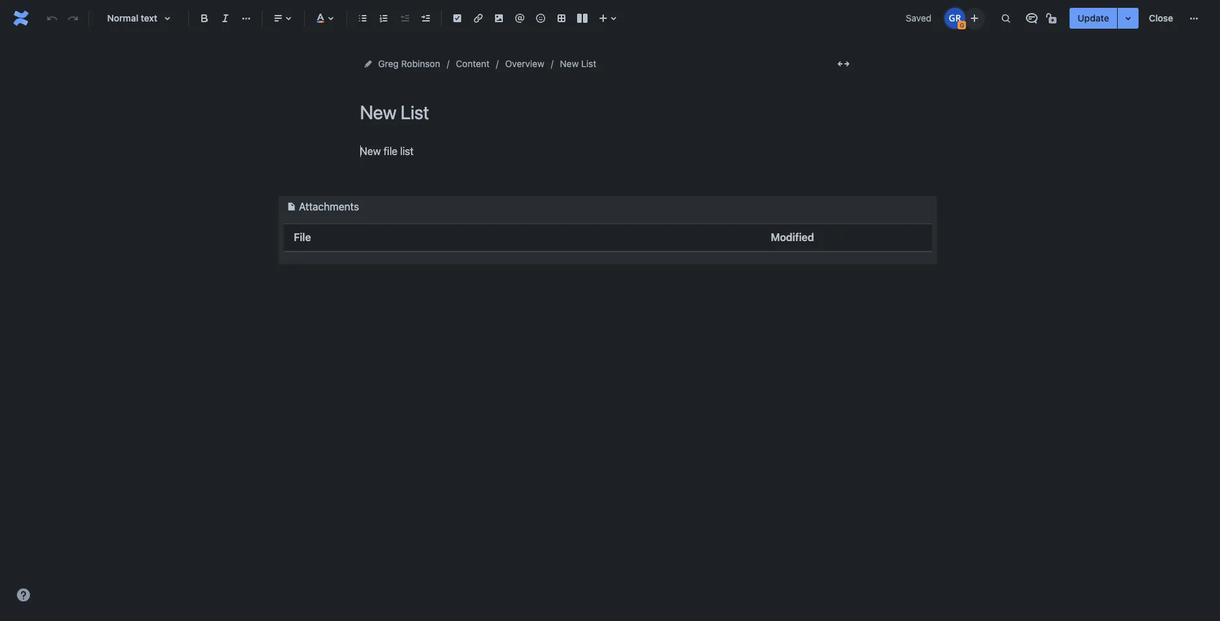 Task type: describe. For each thing, give the bounding box(es) containing it.
close
[[1150, 12, 1174, 23]]

normal text button
[[95, 4, 183, 33]]

Give this page a title text field
[[360, 102, 856, 123]]

emoji image
[[533, 10, 549, 26]]

undo ⌘z image
[[44, 10, 60, 26]]

confluence image
[[10, 8, 31, 29]]

update button
[[1071, 8, 1118, 29]]

italic ⌘i image
[[218, 10, 233, 26]]

outdent ⇧tab image
[[397, 10, 413, 26]]

bullet list ⌘⇧8 image
[[355, 10, 371, 26]]

redo ⌘⇧z image
[[65, 10, 81, 26]]

more formatting image
[[239, 10, 254, 26]]

list
[[400, 145, 414, 157]]

comment icon image
[[1025, 10, 1041, 26]]

file
[[384, 145, 398, 157]]

normal text
[[107, 12, 157, 23]]

no restrictions image
[[1046, 10, 1061, 26]]

adjust update settings image
[[1121, 10, 1137, 26]]

overview link
[[506, 56, 545, 72]]

attachments image
[[284, 199, 299, 215]]

text
[[141, 12, 157, 23]]

overview
[[506, 58, 545, 69]]

numbered list ⌘⇧7 image
[[376, 10, 392, 26]]

file
[[294, 232, 311, 243]]



Task type: locate. For each thing, give the bounding box(es) containing it.
new list
[[560, 58, 597, 69]]

content
[[456, 58, 490, 69]]

greg robinson
[[378, 58, 441, 69]]

robinson
[[401, 58, 441, 69]]

layouts image
[[575, 10, 591, 26]]

Main content area, start typing to enter text. text field
[[278, 143, 937, 264]]

list
[[582, 58, 597, 69]]

new list link
[[560, 56, 597, 72]]

greg robinson link
[[378, 56, 441, 72]]

new left file
[[360, 145, 381, 157]]

new for new list
[[560, 58, 579, 69]]

indent tab image
[[418, 10, 433, 26]]

0 horizontal spatial new
[[360, 145, 381, 157]]

update
[[1078, 12, 1110, 23]]

move this page image
[[363, 59, 373, 69]]

close button
[[1142, 8, 1182, 29]]

more image
[[1187, 10, 1203, 26]]

attachments
[[299, 201, 359, 213]]

make page full-width image
[[836, 56, 852, 72]]

new
[[560, 58, 579, 69], [360, 145, 381, 157]]

greg robinson image
[[945, 8, 966, 29]]

content link
[[456, 56, 490, 72]]

new left list
[[560, 58, 579, 69]]

add image, video, or file image
[[492, 10, 507, 26]]

align left image
[[271, 10, 286, 26]]

link image
[[471, 10, 486, 26]]

normal
[[107, 12, 138, 23]]

new for new file list
[[360, 145, 381, 157]]

confluence image
[[10, 8, 31, 29]]

help image
[[16, 587, 31, 603]]

table image
[[554, 10, 570, 26]]

greg
[[378, 58, 399, 69]]

mention image
[[512, 10, 528, 26]]

modified
[[771, 232, 815, 243]]

new file list
[[360, 145, 414, 157]]

1 horizontal spatial new
[[560, 58, 579, 69]]

invite to edit image
[[968, 10, 983, 26]]

0 vertical spatial new
[[560, 58, 579, 69]]

saved
[[906, 12, 932, 23]]

find and replace image
[[999, 10, 1015, 26]]

1 vertical spatial new
[[360, 145, 381, 157]]

bold ⌘b image
[[197, 10, 213, 26]]

new inside main content area, start typing to enter text. text field
[[360, 145, 381, 157]]

action item image
[[450, 10, 465, 26]]



Task type: vqa. For each thing, say whether or not it's contained in the screenshot.
Move This Page icon
yes



